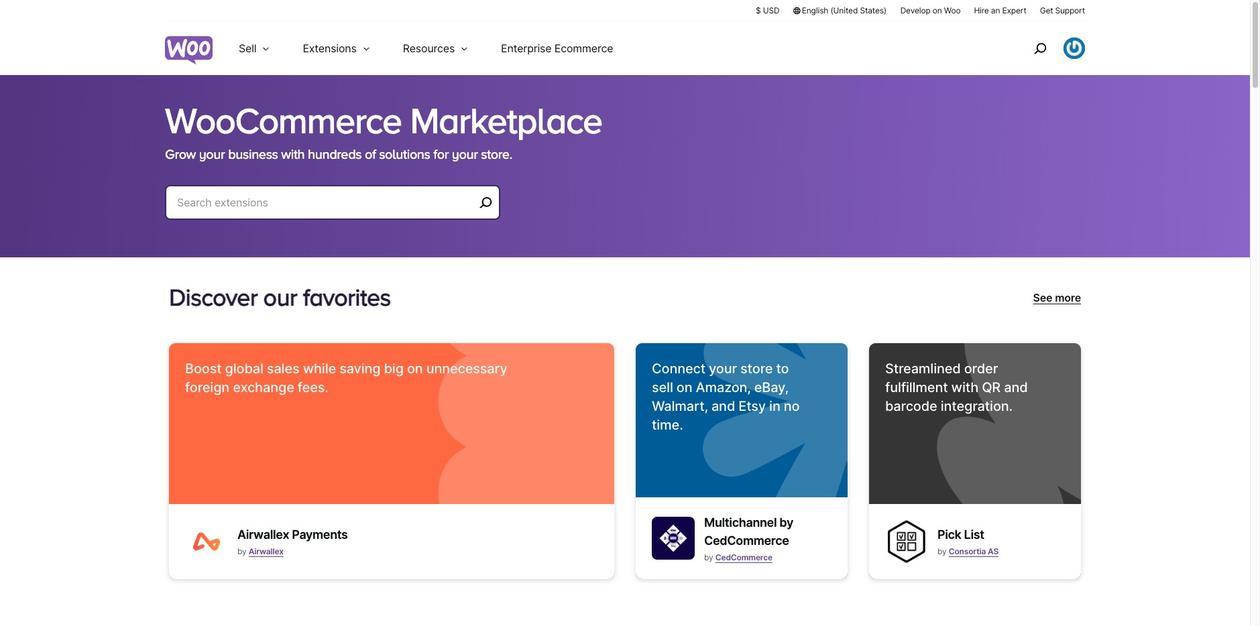 Task type: describe. For each thing, give the bounding box(es) containing it.
boost global sales while saving big on unnecessary foreign exchange fees.
[[185, 361, 508, 396]]

by inside pick list by consortia as
[[938, 547, 947, 557]]

big
[[384, 361, 404, 377]]

barcode
[[886, 398, 938, 414]]

to
[[777, 361, 790, 377]]

sell
[[652, 380, 674, 396]]

walmart,
[[652, 398, 709, 414]]

payments
[[292, 528, 348, 542]]

$ usd button
[[756, 5, 780, 16]]

no
[[784, 398, 800, 414]]

store.
[[481, 147, 513, 162]]

see
[[1034, 291, 1053, 305]]

multichannel by cedcommerce by cedcommerce
[[705, 516, 794, 563]]

english
[[802, 5, 829, 15]]

marketplace
[[410, 100, 603, 141]]

amazon,
[[696, 380, 751, 396]]

states)
[[861, 5, 887, 15]]

and inside streamlined order fulfillment with qr and barcode integration.
[[1005, 380, 1028, 396]]

multichannel
[[705, 516, 777, 530]]

for
[[434, 147, 449, 162]]

grow
[[165, 147, 196, 162]]

pick list link
[[938, 526, 999, 544]]

0 vertical spatial on
[[933, 5, 943, 15]]

while
[[303, 361, 336, 377]]

enterprise ecommerce
[[501, 42, 614, 55]]

your inside connect your store to sell on amazon, ebay, walmart, and etsy in no time.
[[709, 361, 737, 377]]

list
[[965, 528, 985, 542]]

discover
[[169, 284, 258, 311]]

1 vertical spatial cedcommerce
[[716, 553, 773, 563]]

and inside connect your store to sell on amazon, ebay, walmart, and etsy in no time.
[[712, 398, 736, 414]]

support
[[1056, 5, 1086, 15]]

foreign
[[185, 380, 230, 396]]

search image
[[1030, 38, 1052, 59]]

get support
[[1041, 5, 1086, 15]]

develop
[[901, 5, 931, 15]]

airwallex payments by airwallex
[[238, 528, 348, 557]]

1 vertical spatial airwallex
[[249, 547, 284, 557]]

1 horizontal spatial your
[[452, 147, 478, 162]]

streamlined order fulfillment with qr and barcode integration.
[[886, 361, 1028, 414]]

hire an expert link
[[975, 5, 1027, 16]]

an
[[992, 5, 1001, 15]]

open account menu image
[[1064, 38, 1086, 59]]

by inside airwallex payments by airwallex
[[238, 547, 247, 557]]

time.
[[652, 417, 684, 433]]

connect your store to sell on amazon, ebay, walmart, and etsy in no time.
[[652, 361, 800, 433]]

fulfillment
[[886, 380, 949, 396]]

woocommerce image
[[165, 36, 213, 65]]

get
[[1041, 5, 1054, 15]]

consortia as link
[[949, 542, 999, 562]]

usd
[[763, 5, 780, 15]]

extensions
[[303, 42, 357, 55]]

develop on woo link
[[901, 5, 961, 16]]



Task type: locate. For each thing, give the bounding box(es) containing it.
your up amazon,
[[709, 361, 737, 377]]

our
[[263, 284, 297, 311]]

ecommerce
[[555, 42, 614, 55]]

0 vertical spatial with
[[281, 147, 305, 162]]

qr
[[983, 380, 1001, 396]]

0 vertical spatial and
[[1005, 380, 1028, 396]]

streamlined
[[886, 361, 961, 377]]

extensions button
[[287, 21, 387, 75]]

with
[[281, 147, 305, 162], [952, 380, 979, 396]]

and right qr
[[1005, 380, 1028, 396]]

$ usd
[[756, 5, 780, 15]]

airwallex left payments
[[238, 528, 289, 542]]

exchange
[[233, 380, 294, 396]]

2 horizontal spatial on
[[933, 5, 943, 15]]

your right grow
[[199, 147, 225, 162]]

with down woocommerce
[[281, 147, 305, 162]]

0 horizontal spatial with
[[281, 147, 305, 162]]

unnecessary
[[427, 361, 508, 377]]

hire an expert
[[975, 5, 1027, 15]]

cedcommerce link
[[716, 547, 773, 568]]

sell button
[[223, 21, 287, 75]]

(united
[[831, 5, 858, 15]]

airwallex
[[238, 528, 289, 542], [249, 547, 284, 557]]

and down amazon,
[[712, 398, 736, 414]]

on left woo
[[933, 5, 943, 15]]

hire
[[975, 5, 990, 15]]

see more link
[[1034, 290, 1082, 306]]

on inside boost global sales while saving big on unnecessary foreign exchange fees.
[[407, 361, 423, 377]]

0 horizontal spatial on
[[407, 361, 423, 377]]

in
[[770, 398, 781, 414]]

multichannel by cedcommerce link
[[705, 514, 832, 550]]

and
[[1005, 380, 1028, 396], [712, 398, 736, 414]]

with inside woocommerce marketplace grow your business with hundreds of solutions for your store.
[[281, 147, 305, 162]]

pick list by consortia as
[[938, 528, 999, 557]]

your
[[199, 147, 225, 162], [452, 147, 478, 162], [709, 361, 737, 377]]

by right multichannel
[[780, 516, 794, 530]]

global
[[225, 361, 264, 377]]

on right big
[[407, 361, 423, 377]]

your right for
[[452, 147, 478, 162]]

discover our favorites
[[169, 284, 391, 311]]

order
[[965, 361, 999, 377]]

None search field
[[165, 185, 501, 236]]

get support link
[[1041, 5, 1086, 16]]

on up walmart,
[[677, 380, 693, 396]]

etsy
[[739, 398, 766, 414]]

boost
[[185, 361, 222, 377]]

by
[[780, 516, 794, 530], [238, 547, 247, 557], [938, 547, 947, 557], [705, 553, 714, 563]]

enterprise ecommerce link
[[485, 21, 630, 75]]

0 vertical spatial airwallex
[[238, 528, 289, 542]]

english (united states)
[[802, 5, 887, 15]]

by left airwallex link
[[238, 547, 247, 557]]

expert
[[1003, 5, 1027, 15]]

pick
[[938, 528, 962, 542]]

airwallex link
[[249, 542, 284, 562]]

1 vertical spatial and
[[712, 398, 736, 414]]

connect
[[652, 361, 706, 377]]

develop on woo
[[901, 5, 961, 15]]

on inside connect your store to sell on amazon, ebay, walmart, and etsy in no time.
[[677, 380, 693, 396]]

integration.
[[941, 398, 1013, 414]]

sales
[[267, 361, 300, 377]]

airwallex down airwallex payments link
[[249, 547, 284, 557]]

saving
[[340, 361, 381, 377]]

as
[[989, 547, 999, 557]]

by left the cedcommerce link
[[705, 553, 714, 563]]

with up integration.
[[952, 380, 979, 396]]

with inside streamlined order fulfillment with qr and barcode integration.
[[952, 380, 979, 396]]

Search extensions search field
[[177, 193, 475, 212]]

resources button
[[387, 21, 485, 75]]

by down pick
[[938, 547, 947, 557]]

see more
[[1034, 291, 1082, 305]]

woocommerce marketplace grow your business with hundreds of solutions for your store.
[[165, 100, 603, 162]]

$
[[756, 5, 761, 15]]

english (united states) button
[[793, 5, 888, 16]]

of
[[365, 147, 376, 162]]

hundreds
[[308, 147, 362, 162]]

1 horizontal spatial and
[[1005, 380, 1028, 396]]

enterprise
[[501, 42, 552, 55]]

2 horizontal spatial your
[[709, 361, 737, 377]]

1 horizontal spatial on
[[677, 380, 693, 396]]

woocommerce
[[165, 100, 402, 141]]

0 horizontal spatial and
[[712, 398, 736, 414]]

on
[[933, 5, 943, 15], [407, 361, 423, 377], [677, 380, 693, 396]]

airwallex payments link
[[238, 526, 348, 544]]

woo
[[945, 5, 961, 15]]

consortia
[[949, 547, 987, 557]]

0 horizontal spatial your
[[199, 147, 225, 162]]

sell
[[239, 42, 257, 55]]

resources
[[403, 42, 455, 55]]

business
[[228, 147, 278, 162]]

store
[[741, 361, 773, 377]]

cedcommerce
[[705, 534, 790, 548], [716, 553, 773, 563]]

2 vertical spatial on
[[677, 380, 693, 396]]

favorites
[[303, 284, 391, 311]]

service navigation menu element
[[1006, 27, 1086, 70]]

solutions
[[379, 147, 431, 162]]

fees.
[[298, 380, 329, 396]]

1 vertical spatial on
[[407, 361, 423, 377]]

ebay,
[[755, 380, 789, 396]]

1 vertical spatial with
[[952, 380, 979, 396]]

0 vertical spatial cedcommerce
[[705, 534, 790, 548]]

1 horizontal spatial with
[[952, 380, 979, 396]]

more
[[1056, 291, 1082, 305]]



Task type: vqa. For each thing, say whether or not it's contained in the screenshot.


